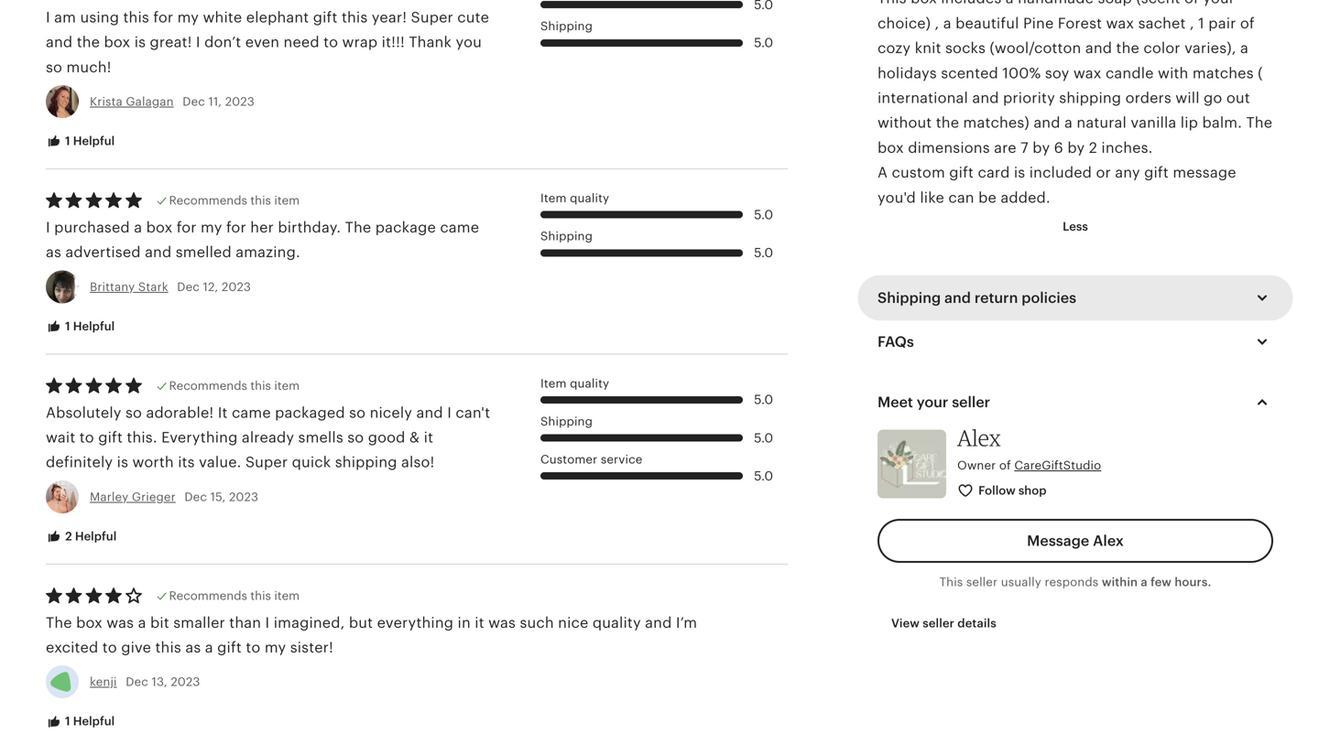 Task type: describe. For each thing, give the bounding box(es) containing it.
year!
[[372, 9, 407, 26]]

15,
[[210, 490, 226, 504]]

details
[[958, 617, 997, 631]]

to inside i am using this for my white elephant gift this year! super cute and the box is great! i don't even need to wrap it!!! thank you so much!
[[323, 34, 338, 50]]

0 vertical spatial of
[[1184, 0, 1199, 7]]

forest
[[1058, 15, 1102, 32]]

need
[[284, 34, 319, 50]]

is inside this box includes a handmade soap (scent of your choice) , a beautiful pine forest wax sachet , 1 pair of cozy knit socks (wool/cotton and the color varies), a holidays scented 100% soy wax candle with matches ( international and priority shipping orders will go out without the matches) and a natural vanilla lip balm. the box dimensions are 7 by 6 by 2 inches. a custom gift card is included or any gift message you'd like can be added.
[[1014, 165, 1025, 181]]

alex inside "button"
[[1093, 533, 1124, 550]]

recommends for for
[[169, 194, 247, 208]]

item for than
[[274, 589, 300, 603]]

item for i purchased a box for my for her birthday. the package came as advertised and smelled amazing.
[[540, 192, 567, 205]]

kenji
[[90, 676, 117, 689]]

item for absolutely so adorable! it came packaged so nicely and i can't wait to gift this. everything already smells so good & it definitely is worth its value. super quick shipping also!
[[540, 377, 567, 391]]

this up wrap
[[342, 9, 368, 26]]

1 helpful for box
[[62, 715, 115, 729]]

everything
[[377, 615, 454, 631]]

a up matches
[[1240, 40, 1249, 56]]

quick
[[292, 455, 331, 471]]

even
[[245, 34, 280, 50]]

gift inside the box was a bit smaller than i imagined, but everything in it was such nice quality and i'm excited to give this as a gift to my sister!
[[217, 640, 242, 656]]

dec left 13,
[[126, 676, 148, 689]]

wait
[[46, 430, 75, 446]]

caregiftstudio link
[[1014, 459, 1101, 473]]

1 helpful button for purchased
[[32, 310, 128, 344]]

recommends this item for smaller
[[169, 589, 300, 603]]

my inside the box was a bit smaller than i imagined, but everything in it was such nice quality and i'm excited to give this as a gift to my sister!
[[265, 640, 286, 656]]

krista galagan link
[[90, 95, 174, 108]]

purchased
[[54, 219, 130, 236]]

krista
[[90, 95, 123, 108]]

and inside absolutely so adorable! it came packaged so nicely and i can't wait to gift this. everything already smells so good & it definitely is worth its value. super quick shipping also!
[[416, 405, 443, 421]]

seller for usually
[[966, 576, 998, 589]]

for for box
[[177, 219, 197, 236]]

0 vertical spatial wax
[[1106, 15, 1134, 32]]

natural
[[1077, 115, 1127, 131]]

1 for brittany stark dec 12, 2023
[[65, 320, 70, 333]]

socks
[[945, 40, 986, 56]]

&
[[409, 430, 420, 446]]

grieger
[[132, 490, 176, 504]]

service
[[601, 453, 643, 467]]

this up than
[[250, 589, 271, 603]]

helpful for so
[[75, 530, 117, 544]]

sachet
[[1138, 15, 1186, 32]]

so left good
[[347, 430, 364, 446]]

this seller usually responds within a few hours.
[[939, 576, 1211, 589]]

marley grieger dec 15, 2023
[[90, 490, 258, 504]]

2 inside this box includes a handmade soap (scent of your choice) , a beautiful pine forest wax sachet , 1 pair of cozy knit socks (wool/cotton and the color varies), a holidays scented 100% soy wax candle with matches ( international and priority shipping orders will go out without the matches) and a natural vanilla lip balm. the box dimensions are 7 by 6 by 2 inches. a custom gift card is included or any gift message you'd like can be added.
[[1089, 140, 1097, 156]]

follow shop
[[978, 484, 1047, 498]]

1 for krista galagan dec 11, 2023
[[65, 134, 70, 148]]

your inside this box includes a handmade soap (scent of your choice) , a beautiful pine forest wax sachet , 1 pair of cozy knit socks (wool/cotton and the color varies), a holidays scented 100% soy wax candle with matches ( international and priority shipping orders will go out without the matches) and a natural vanilla lip balm. the box dimensions are 7 by 6 by 2 inches. a custom gift card is included or any gift message you'd like can be added.
[[1203, 0, 1235, 7]]

seller inside dropdown button
[[952, 395, 990, 411]]

2 was from the left
[[488, 615, 516, 631]]

or
[[1096, 165, 1111, 181]]

and down forest
[[1085, 40, 1112, 56]]

nice
[[558, 615, 588, 631]]

adorable!
[[146, 405, 214, 421]]

this right using
[[123, 9, 149, 26]]

gift inside absolutely so adorable! it came packaged so nicely and i can't wait to gift this. everything already smells so good & it definitely is worth its value. super quick shipping also!
[[98, 430, 123, 446]]

0 horizontal spatial wax
[[1073, 65, 1102, 81]]

absolutely so adorable! it came packaged so nicely and i can't wait to gift this. everything already smells so good & it definitely is worth its value. super quick shipping also!
[[46, 405, 490, 471]]

item quality for absolutely so adorable! it came packaged so nicely and i can't wait to gift this. everything already smells so good & it definitely is worth its value. super quick shipping also!
[[540, 377, 609, 391]]

to left give
[[102, 640, 117, 656]]

less button
[[1049, 210, 1102, 243]]

soap
[[1098, 0, 1132, 7]]

(
[[1258, 65, 1263, 81]]

smells
[[298, 430, 343, 446]]

give
[[121, 640, 151, 656]]

the inside i purchased a box for my for her birthday. the package came as advertised and smelled amazing.
[[345, 219, 371, 236]]

a left "natural" at the right of the page
[[1064, 115, 1073, 131]]

the inside the box was a bit smaller than i imagined, but everything in it was such nice quality and i'm excited to give this as a gift to my sister!
[[46, 615, 72, 631]]

2 helpful button
[[32, 520, 130, 554]]

much!
[[66, 59, 111, 75]]

dec for 11,
[[183, 95, 205, 108]]

1 helpful button for box
[[32, 706, 128, 740]]

7
[[1021, 140, 1029, 156]]

helpful for box
[[73, 715, 115, 729]]

1 vertical spatial of
[[1240, 15, 1255, 32]]

beautiful
[[956, 15, 1019, 32]]

thank
[[409, 34, 452, 50]]

soy
[[1045, 65, 1069, 81]]

brittany
[[90, 280, 135, 294]]

it inside the box was a bit smaller than i imagined, but everything in it was such nice quality and i'm excited to give this as a gift to my sister!
[[475, 615, 484, 631]]

a up beautiful
[[1006, 0, 1014, 7]]

dec for 12,
[[177, 280, 200, 294]]

custom
[[892, 165, 945, 181]]

box inside i am using this for my white elephant gift this year! super cute and the box is great! i don't even need to wrap it!!! thank you so much!
[[104, 34, 130, 50]]

it!!!
[[382, 34, 405, 50]]

white
[[203, 9, 242, 26]]

2023 for krista galagan dec 11, 2023
[[225, 95, 255, 108]]

2 inside button
[[65, 530, 72, 544]]

meet
[[878, 395, 913, 411]]

recommends this item for packaged
[[169, 379, 300, 393]]

super inside i am using this for my white elephant gift this year! super cute and the box is great! i don't even need to wrap it!!! thank you so much!
[[411, 9, 453, 26]]

3 5.0 from the top
[[754, 245, 773, 260]]

so left nicely on the bottom of the page
[[349, 405, 366, 421]]

good
[[368, 430, 405, 446]]

a up socks
[[943, 15, 952, 32]]

100%
[[1002, 65, 1041, 81]]

but
[[349, 615, 373, 631]]

a left bit
[[138, 615, 146, 631]]

4 5.0 from the top
[[754, 393, 773, 407]]

customer service
[[540, 453, 643, 467]]

my for for
[[201, 219, 222, 236]]

box up a
[[878, 140, 904, 156]]

choice)
[[878, 15, 931, 32]]

5 5.0 from the top
[[754, 431, 773, 445]]

shipping inside shipping and return policies dropdown button
[[878, 290, 941, 307]]

as inside the box was a bit smaller than i imagined, but everything in it was such nice quality and i'm excited to give this as a gift to my sister!
[[185, 640, 201, 656]]

out
[[1226, 90, 1250, 106]]

international
[[878, 90, 968, 106]]

dimensions
[[908, 140, 990, 156]]

i'm
[[676, 615, 697, 631]]

1 1 helpful from the top
[[62, 134, 115, 148]]

1 , from the left
[[935, 15, 939, 32]]

meet your seller
[[878, 395, 990, 411]]

box inside i purchased a box for my for her birthday. the package came as advertised and smelled amazing.
[[146, 219, 173, 236]]

2 horizontal spatial the
[[1116, 40, 1140, 56]]

excited
[[46, 640, 98, 656]]

came inside i purchased a box for my for her birthday. the package came as advertised and smelled amazing.
[[440, 219, 479, 236]]

13,
[[152, 676, 167, 689]]

worth
[[132, 455, 174, 471]]

with
[[1158, 65, 1189, 81]]

item for for
[[274, 194, 300, 208]]

caregiftstudio
[[1014, 459, 1101, 473]]

helpful for purchased
[[73, 320, 115, 333]]

am
[[54, 9, 76, 26]]

recommends for bit
[[169, 589, 247, 603]]

view
[[891, 617, 920, 631]]

less
[[1063, 220, 1088, 234]]

item for so
[[274, 379, 300, 393]]

my for white
[[177, 9, 199, 26]]

a
[[878, 165, 888, 181]]

imagined,
[[274, 615, 345, 631]]

brittany stark dec 12, 2023
[[90, 280, 251, 294]]

dec for 15,
[[184, 490, 207, 504]]

using
[[80, 9, 119, 26]]

holidays
[[878, 65, 937, 81]]

don't
[[204, 34, 241, 50]]

you
[[456, 34, 482, 50]]

the inside i am using this for my white elephant gift this year! super cute and the box is great! i don't even need to wrap it!!! thank you so much!
[[77, 34, 100, 50]]

message alex
[[1027, 533, 1124, 550]]

is inside absolutely so adorable! it came packaged so nicely and i can't wait to gift this. everything already smells so good & it definitely is worth its value. super quick shipping also!
[[117, 455, 128, 471]]

quality for absolutely so adorable! it came packaged so nicely and i can't wait to gift this. everything already smells so good & it definitely is worth its value. super quick shipping also!
[[570, 377, 609, 391]]

kenji link
[[90, 676, 117, 689]]

2023 for brittany stark dec 12, 2023
[[222, 280, 251, 294]]

message alex button
[[878, 519, 1273, 563]]

box inside the box was a bit smaller than i imagined, but everything in it was such nice quality and i'm excited to give this as a gift to my sister!
[[76, 615, 102, 631]]

in
[[458, 615, 471, 631]]

i inside i purchased a box for my for her birthday. the package came as advertised and smelled amazing.
[[46, 219, 50, 236]]

card
[[978, 165, 1010, 181]]

customer
[[540, 453, 597, 467]]



Task type: locate. For each thing, give the bounding box(es) containing it.
balm.
[[1202, 115, 1242, 131]]

1 horizontal spatial my
[[201, 219, 222, 236]]

1 item from the top
[[540, 192, 567, 205]]

i left can't
[[447, 405, 452, 421]]

1 vertical spatial as
[[185, 640, 201, 656]]

1 horizontal spatial for
[[177, 219, 197, 236]]

box up excited at bottom
[[76, 615, 102, 631]]

box up stark
[[146, 219, 173, 236]]

i inside the box was a bit smaller than i imagined, but everything in it was such nice quality and i'm excited to give this as a gift to my sister!
[[265, 615, 270, 631]]

helpful down brittany
[[73, 320, 115, 333]]

my up "great!"
[[177, 9, 199, 26]]

1 inside this box includes a handmade soap (scent of your choice) , a beautiful pine forest wax sachet , 1 pair of cozy knit socks (wool/cotton and the color varies), a holidays scented 100% soy wax candle with matches ( international and priority shipping orders will go out without the matches) and a natural vanilla lip balm. the box dimensions are 7 by 6 by 2 inches. a custom gift card is included or any gift message you'd like can be added.
[[1198, 15, 1205, 32]]

0 vertical spatial recommends
[[169, 194, 247, 208]]

and left return
[[944, 290, 971, 307]]

this for this seller usually responds within a few hours.
[[939, 576, 963, 589]]

sister!
[[290, 640, 333, 656]]

within
[[1102, 576, 1138, 589]]

the up much!
[[77, 34, 100, 50]]

follow
[[978, 484, 1016, 498]]

1 vertical spatial item
[[274, 379, 300, 393]]

my inside i am using this for my white elephant gift this year! super cute and the box is great! i don't even need to wrap it!!! thank you so much!
[[177, 9, 199, 26]]

and up matches)
[[972, 90, 999, 106]]

1 item from the top
[[274, 194, 300, 208]]

for up smelled
[[177, 219, 197, 236]]

the
[[77, 34, 100, 50], [1116, 40, 1140, 56], [936, 115, 959, 131]]

a up the advertised
[[134, 219, 142, 236]]

1 vertical spatial it
[[475, 615, 484, 631]]

2 vertical spatial 1 helpful button
[[32, 706, 128, 740]]

0 vertical spatial came
[[440, 219, 479, 236]]

1 horizontal spatial this
[[939, 576, 963, 589]]

5.0
[[754, 35, 773, 50], [754, 207, 773, 222], [754, 245, 773, 260], [754, 393, 773, 407], [754, 431, 773, 445], [754, 469, 773, 484]]

was
[[107, 615, 134, 631], [488, 615, 516, 631]]

0 vertical spatial your
[[1203, 0, 1235, 7]]

1 vertical spatial shipping
[[335, 455, 397, 471]]

is left worth at the bottom
[[117, 455, 128, 471]]

0 vertical spatial this
[[878, 0, 907, 7]]

the inside this box includes a handmade soap (scent of your choice) , a beautiful pine forest wax sachet , 1 pair of cozy knit socks (wool/cotton and the color varies), a holidays scented 100% soy wax candle with matches ( international and priority shipping orders will go out without the matches) and a natural vanilla lip balm. the box dimensions are 7 by 6 by 2 inches. a custom gift card is included or any gift message you'd like can be added.
[[1246, 115, 1272, 131]]

2 vertical spatial of
[[999, 459, 1011, 473]]

1 left pair on the top
[[1198, 15, 1205, 32]]

vanilla
[[1131, 115, 1177, 131]]

added.
[[1001, 189, 1051, 206]]

shipping inside absolutely so adorable! it came packaged so nicely and i can't wait to gift this. everything already smells so good & it definitely is worth its value. super quick shipping also!
[[335, 455, 397, 471]]

1 vertical spatial 1 helpful
[[62, 320, 115, 333]]

faqs
[[878, 334, 914, 351]]

1 helpful for purchased
[[62, 320, 115, 333]]

this down bit
[[155, 640, 181, 656]]

0 horizontal spatial your
[[917, 395, 948, 411]]

varies),
[[1184, 40, 1236, 56]]

1 vertical spatial your
[[917, 395, 948, 411]]

a left few
[[1141, 576, 1148, 589]]

1 helpful down kenji
[[62, 715, 115, 729]]

cozy
[[878, 40, 911, 56]]

as down 'smaller'
[[185, 640, 201, 656]]

seller left usually
[[966, 576, 998, 589]]

0 horizontal spatial ,
[[935, 15, 939, 32]]

my up smelled
[[201, 219, 222, 236]]

shipping for krista galagan dec 11, 2023
[[540, 19, 593, 33]]

0 horizontal spatial as
[[46, 244, 61, 261]]

alex up owner
[[957, 425, 1001, 452]]

it
[[424, 430, 433, 446], [475, 615, 484, 631]]

faqs button
[[861, 320, 1290, 364]]

quality inside the box was a bit smaller than i imagined, but everything in it was such nice quality and i'm excited to give this as a gift to my sister!
[[593, 615, 641, 631]]

message
[[1027, 533, 1089, 550]]

is inside i am using this for my white elephant gift this year! super cute and the box is great! i don't even need to wrap it!!! thank you so much!
[[134, 34, 146, 50]]

0 horizontal spatial alex
[[957, 425, 1001, 452]]

the box was a bit smaller than i imagined, but everything in it was such nice quality and i'm excited to give this as a gift to my sister!
[[46, 615, 697, 656]]

and up &
[[416, 405, 443, 421]]

2 helpful
[[62, 530, 117, 544]]

2 vertical spatial my
[[265, 640, 286, 656]]

amazing.
[[236, 244, 300, 261]]

2 vertical spatial item
[[274, 589, 300, 603]]

2 recommends this item from the top
[[169, 379, 300, 393]]

your up pair on the top
[[1203, 0, 1235, 7]]

for
[[153, 9, 173, 26], [177, 219, 197, 236], [226, 219, 246, 236]]

and
[[46, 34, 73, 50], [1085, 40, 1112, 56], [972, 90, 999, 106], [1034, 115, 1060, 131], [145, 244, 172, 261], [944, 290, 971, 307], [416, 405, 443, 421], [645, 615, 672, 631]]

1 horizontal spatial is
[[134, 34, 146, 50]]

0 horizontal spatial is
[[117, 455, 128, 471]]

lip
[[1181, 115, 1198, 131]]

2 vertical spatial the
[[46, 615, 72, 631]]

this up choice)
[[878, 0, 907, 7]]

a
[[1006, 0, 1014, 7], [943, 15, 952, 32], [1240, 40, 1249, 56], [1064, 115, 1073, 131], [134, 219, 142, 236], [1141, 576, 1148, 589], [138, 615, 146, 631], [205, 640, 213, 656]]

seller inside 'link'
[[923, 617, 955, 631]]

0 vertical spatial 1 helpful
[[62, 134, 115, 148]]

kenji dec 13, 2023
[[90, 676, 200, 689]]

view seller details link
[[878, 607, 1010, 641]]

owner
[[957, 459, 996, 473]]

seller for details
[[923, 617, 955, 631]]

0 vertical spatial as
[[46, 244, 61, 261]]

to down than
[[246, 640, 261, 656]]

inches.
[[1101, 140, 1153, 156]]

1 horizontal spatial 2
[[1089, 140, 1097, 156]]

any
[[1115, 165, 1140, 181]]

dec left the 12,
[[177, 280, 200, 294]]

gift inside i am using this for my white elephant gift this year! super cute and the box is great! i don't even need to wrap it!!! thank you so much!
[[313, 9, 338, 26]]

1 recommends this item from the top
[[169, 194, 300, 208]]

1 horizontal spatial the
[[345, 219, 371, 236]]

came right package
[[440, 219, 479, 236]]

such
[[520, 615, 554, 631]]

1 vertical spatial item
[[540, 377, 567, 391]]

1 helpful down brittany
[[62, 320, 115, 333]]

is down 7
[[1014, 165, 1025, 181]]

0 horizontal spatial the
[[77, 34, 100, 50]]

for up "great!"
[[153, 9, 173, 26]]

to left wrap
[[323, 34, 338, 50]]

1 down much!
[[65, 134, 70, 148]]

0 horizontal spatial of
[[999, 459, 1011, 473]]

the left package
[[345, 219, 371, 236]]

this
[[123, 9, 149, 26], [342, 9, 368, 26], [250, 194, 271, 208], [250, 379, 271, 393], [250, 589, 271, 603], [155, 640, 181, 656]]

helpful
[[73, 134, 115, 148], [73, 320, 115, 333], [75, 530, 117, 544], [73, 715, 115, 729]]

a down 'smaller'
[[205, 640, 213, 656]]

1 horizontal spatial wax
[[1106, 15, 1134, 32]]

the up "candle"
[[1116, 40, 1140, 56]]

i left don't
[[196, 34, 200, 50]]

recommends this item for my
[[169, 194, 300, 208]]

2 item quality from the top
[[540, 377, 609, 391]]

recommends up 'smaller'
[[169, 589, 247, 603]]

,
[[935, 15, 939, 32], [1190, 15, 1194, 32]]

item
[[274, 194, 300, 208], [274, 379, 300, 393], [274, 589, 300, 603]]

super inside absolutely so adorable! it came packaged so nicely and i can't wait to gift this. everything already smells so good & it definitely is worth its value. super quick shipping also!
[[245, 455, 288, 471]]

1 horizontal spatial your
[[1203, 0, 1235, 7]]

gift
[[313, 9, 338, 26], [949, 165, 974, 181], [1144, 165, 1169, 181], [98, 430, 123, 446], [217, 640, 242, 656]]

0 vertical spatial the
[[1246, 115, 1272, 131]]

it inside absolutely so adorable! it came packaged so nicely and i can't wait to gift this. everything already smells so good & it definitely is worth its value. super quick shipping also!
[[424, 430, 433, 446]]

i purchased a box for my for her birthday. the package came as advertised and smelled amazing.
[[46, 219, 479, 261]]

2 vertical spatial 1 helpful
[[62, 715, 115, 729]]

view seller details
[[891, 617, 997, 631]]

i left am
[[46, 9, 50, 26]]

0 vertical spatial shipping
[[1059, 90, 1121, 106]]

0 horizontal spatial my
[[177, 9, 199, 26]]

0 horizontal spatial shipping
[[335, 455, 397, 471]]

can
[[948, 189, 974, 206]]

0 horizontal spatial came
[[232, 405, 271, 421]]

alex image
[[878, 430, 946, 499]]

1 horizontal spatial it
[[475, 615, 484, 631]]

few
[[1151, 576, 1172, 589]]

gift right any at right top
[[1144, 165, 1169, 181]]

1 was from the left
[[107, 615, 134, 631]]

than
[[229, 615, 261, 631]]

1 item quality from the top
[[540, 192, 609, 205]]

super
[[411, 9, 453, 26], [245, 455, 288, 471]]

gift up can
[[949, 165, 974, 181]]

0 horizontal spatial by
[[1033, 140, 1050, 156]]

0 vertical spatial is
[[134, 34, 146, 50]]

1 vertical spatial alex
[[1093, 533, 1124, 550]]

so up this.
[[126, 405, 142, 421]]

2 1 helpful button from the top
[[32, 310, 128, 344]]

marley
[[90, 490, 128, 504]]

your right meet
[[917, 395, 948, 411]]

i am using this for my white elephant gift this year! super cute and the box is great! i don't even need to wrap it!!! thank you so much!
[[46, 9, 489, 75]]

0 horizontal spatial the
[[46, 615, 72, 631]]

this up already
[[250, 379, 271, 393]]

color
[[1144, 40, 1180, 56]]

recommends this item
[[169, 194, 300, 208], [169, 379, 300, 393], [169, 589, 300, 603]]

and up 6 at the right top of page
[[1034, 115, 1060, 131]]

0 horizontal spatial super
[[245, 455, 288, 471]]

item quality
[[540, 192, 609, 205], [540, 377, 609, 391]]

2023 for marley grieger dec 15, 2023
[[229, 490, 258, 504]]

hours.
[[1175, 576, 1211, 589]]

1 horizontal spatial was
[[488, 615, 516, 631]]

priority
[[1003, 90, 1055, 106]]

1 vertical spatial 2
[[65, 530, 72, 544]]

1 vertical spatial is
[[1014, 165, 1025, 181]]

2 horizontal spatial for
[[226, 219, 246, 236]]

by
[[1033, 140, 1050, 156], [1067, 140, 1085, 156]]

stark
[[138, 280, 168, 294]]

0 vertical spatial it
[[424, 430, 433, 446]]

my inside i purchased a box for my for her birthday. the package came as advertised and smelled amazing.
[[201, 219, 222, 236]]

absolutely
[[46, 405, 121, 421]]

2 horizontal spatial the
[[1246, 115, 1272, 131]]

quality for i purchased a box for my for her birthday. the package came as advertised and smelled amazing.
[[570, 192, 609, 205]]

0 vertical spatial 1 helpful button
[[32, 125, 128, 159]]

2023 right the 12,
[[222, 280, 251, 294]]

0 vertical spatial alex
[[957, 425, 1001, 452]]

the up excited at bottom
[[46, 615, 72, 631]]

1 vertical spatial super
[[245, 455, 288, 471]]

this inside this box includes a handmade soap (scent of your choice) , a beautiful pine forest wax sachet , 1 pair of cozy knit socks (wool/cotton and the color varies), a holidays scented 100% soy wax candle with matches ( international and priority shipping orders will go out without the matches) and a natural vanilla lip balm. the box dimensions are 7 by 6 by 2 inches. a custom gift card is included or any gift message you'd like can be added.
[[878, 0, 907, 7]]

1 recommends from the top
[[169, 194, 247, 208]]

2 vertical spatial recommends
[[169, 589, 247, 603]]

super down already
[[245, 455, 288, 471]]

this
[[878, 0, 907, 7], [939, 576, 963, 589]]

1 horizontal spatial by
[[1067, 140, 1085, 156]]

alex owner of caregiftstudio
[[957, 425, 1101, 473]]

0 vertical spatial my
[[177, 9, 199, 26]]

2023 right 13,
[[171, 676, 200, 689]]

and up stark
[[145, 244, 172, 261]]

and down am
[[46, 34, 73, 50]]

2 horizontal spatial is
[[1014, 165, 1025, 181]]

for left her
[[226, 219, 246, 236]]

6 5.0 from the top
[[754, 469, 773, 484]]

1 helpful
[[62, 134, 115, 148], [62, 320, 115, 333], [62, 715, 115, 729]]

1 vertical spatial 1 helpful button
[[32, 310, 128, 344]]

by right 6 at the right top of page
[[1067, 140, 1085, 156]]

seller right view at bottom
[[923, 617, 955, 631]]

alex inside alex owner of caregiftstudio
[[957, 425, 1001, 452]]

2 recommends from the top
[[169, 379, 247, 393]]

packaged
[[275, 405, 345, 421]]

your inside dropdown button
[[917, 395, 948, 411]]

was left such
[[488, 615, 516, 631]]

, right sachet
[[1190, 15, 1194, 32]]

and inside the box was a bit smaller than i imagined, but everything in it was such nice quality and i'm excited to give this as a gift to my sister!
[[645, 615, 672, 631]]

seller
[[952, 395, 990, 411], [966, 576, 998, 589], [923, 617, 955, 631]]

0 horizontal spatial for
[[153, 9, 173, 26]]

item up birthday.
[[274, 194, 300, 208]]

came
[[440, 219, 479, 236], [232, 405, 271, 421]]

2 5.0 from the top
[[754, 207, 773, 222]]

already
[[242, 430, 294, 446]]

2 item from the top
[[540, 377, 567, 391]]

of inside alex owner of caregiftstudio
[[999, 459, 1011, 473]]

as down purchased
[[46, 244, 61, 261]]

policies
[[1022, 290, 1076, 307]]

1 horizontal spatial alex
[[1093, 533, 1124, 550]]

was up give
[[107, 615, 134, 631]]

1 horizontal spatial came
[[440, 219, 479, 236]]

wax right soy
[[1073, 65, 1102, 81]]

this box includes a handmade soap (scent of your choice) , a beautiful pine forest wax sachet , 1 pair of cozy knit socks (wool/cotton and the color varies), a holidays scented 100% soy wax candle with matches ( international and priority shipping orders will go out without the matches) and a natural vanilla lip balm. the box dimensions are 7 by 6 by 2 inches. a custom gift card is included or any gift message you'd like can be added.
[[878, 0, 1272, 206]]

1 horizontal spatial ,
[[1190, 15, 1194, 32]]

0 vertical spatial quality
[[570, 192, 609, 205]]

0 vertical spatial item quality
[[540, 192, 609, 205]]

1 vertical spatial seller
[[966, 576, 998, 589]]

i
[[46, 9, 50, 26], [196, 34, 200, 50], [46, 219, 50, 236], [447, 405, 452, 421], [265, 615, 270, 631]]

a inside i purchased a box for my for her birthday. the package came as advertised and smelled amazing.
[[134, 219, 142, 236]]

this.
[[127, 430, 157, 446]]

0 horizontal spatial was
[[107, 615, 134, 631]]

recommends up smelled
[[169, 194, 247, 208]]

dec left 15,
[[184, 490, 207, 504]]

1 vertical spatial the
[[345, 219, 371, 236]]

seller up owner
[[952, 395, 990, 411]]

0 horizontal spatial this
[[878, 0, 907, 7]]

of right (scent
[[1184, 0, 1199, 7]]

box down using
[[104, 34, 130, 50]]

return
[[975, 290, 1018, 307]]

i inside absolutely so adorable! it came packaged so nicely and i can't wait to gift this. everything already smells so good & it definitely is worth its value. super quick shipping also!
[[447, 405, 452, 421]]

1 down the advertised
[[65, 320, 70, 333]]

2023 right 11,
[[225, 95, 255, 108]]

so inside i am using this for my white elephant gift this year! super cute and the box is great! i don't even need to wrap it!!! thank you so much!
[[46, 59, 62, 75]]

it right in
[[475, 615, 484, 631]]

1 5.0 from the top
[[754, 35, 773, 50]]

2 vertical spatial quality
[[593, 615, 641, 631]]

0 horizontal spatial it
[[424, 430, 433, 446]]

alex
[[957, 425, 1001, 452], [1093, 533, 1124, 550]]

box up choice)
[[911, 0, 937, 7]]

shipping up "natural" at the right of the page
[[1059, 90, 1121, 106]]

, up knit
[[935, 15, 939, 32]]

also!
[[401, 455, 435, 471]]

2 horizontal spatial my
[[265, 640, 286, 656]]

3 recommends from the top
[[169, 589, 247, 603]]

2 vertical spatial is
[[117, 455, 128, 471]]

1 horizontal spatial super
[[411, 9, 453, 26]]

candle
[[1106, 65, 1154, 81]]

it right &
[[424, 430, 433, 446]]

2 horizontal spatial of
[[1240, 15, 1255, 32]]

0 vertical spatial item
[[274, 194, 300, 208]]

0 vertical spatial seller
[[952, 395, 990, 411]]

definitely
[[46, 455, 113, 471]]

1 horizontal spatial shipping
[[1059, 90, 1121, 106]]

1 horizontal spatial as
[[185, 640, 201, 656]]

came inside absolutely so adorable! it came packaged so nicely and i can't wait to gift this. everything already smells so good & it definitely is worth its value. super quick shipping also!
[[232, 405, 271, 421]]

pair
[[1209, 15, 1236, 32]]

2 item from the top
[[274, 379, 300, 393]]

so left much!
[[46, 59, 62, 75]]

1 vertical spatial my
[[201, 219, 222, 236]]

for inside i am using this for my white elephant gift this year! super cute and the box is great! i don't even need to wrap it!!! thank you so much!
[[153, 9, 173, 26]]

1 horizontal spatial the
[[936, 115, 959, 131]]

handmade
[[1018, 0, 1094, 7]]

2 vertical spatial recommends this item
[[169, 589, 300, 603]]

everything
[[161, 430, 238, 446]]

1 vertical spatial came
[[232, 405, 271, 421]]

1 down excited at bottom
[[65, 715, 70, 729]]

1 vertical spatial recommends this item
[[169, 379, 300, 393]]

this up her
[[250, 194, 271, 208]]

0 vertical spatial 2
[[1089, 140, 1097, 156]]

0 vertical spatial recommends this item
[[169, 194, 300, 208]]

1 helpful button down kenji link
[[32, 706, 128, 740]]

1 vertical spatial this
[[939, 576, 963, 589]]

1 vertical spatial item quality
[[540, 377, 609, 391]]

2 by from the left
[[1067, 140, 1085, 156]]

1 helpful button down brittany
[[32, 310, 128, 344]]

2023 right 15,
[[229, 490, 258, 504]]

3 item from the top
[[274, 589, 300, 603]]

package
[[375, 219, 436, 236]]

recommends this item up it
[[169, 379, 300, 393]]

and left i'm
[[645, 615, 672, 631]]

and inside i purchased a box for my for her birthday. the package came as advertised and smelled amazing.
[[145, 244, 172, 261]]

and inside dropdown button
[[944, 290, 971, 307]]

recommends for came
[[169, 379, 247, 393]]

be
[[978, 189, 997, 206]]

0 horizontal spatial 2
[[65, 530, 72, 544]]

1 by from the left
[[1033, 140, 1050, 156]]

this for this box includes a handmade soap (scent of your choice) , a beautiful pine forest wax sachet , 1 pair of cozy knit socks (wool/cotton and the color varies), a holidays scented 100% soy wax candle with matches ( international and priority shipping orders will go out without the matches) and a natural vanilla lip balm. the box dimensions are 7 by 6 by 2 inches. a custom gift card is included or any gift message you'd like can be added.
[[878, 0, 907, 7]]

0 vertical spatial item
[[540, 192, 567, 205]]

1 1 helpful button from the top
[[32, 125, 128, 159]]

gift up need
[[313, 9, 338, 26]]

3 recommends this item from the top
[[169, 589, 300, 603]]

1 helpful button down krista
[[32, 125, 128, 159]]

shipping for marley grieger dec 15, 2023
[[540, 415, 593, 429]]

the down out
[[1246, 115, 1272, 131]]

shipping inside this box includes a handmade soap (scent of your choice) , a beautiful pine forest wax sachet , 1 pair of cozy knit socks (wool/cotton and the color varies), a holidays scented 100% soy wax candle with matches ( international and priority shipping orders will go out without the matches) and a natural vanilla lip balm. the box dimensions are 7 by 6 by 2 inches. a custom gift card is included or any gift message you'd like can be added.
[[1059, 90, 1121, 106]]

recommends this item up her
[[169, 194, 300, 208]]

2 1 helpful from the top
[[62, 320, 115, 333]]

2 down definitely
[[65, 530, 72, 544]]

i left purchased
[[46, 219, 50, 236]]

1 horizontal spatial of
[[1184, 0, 1199, 7]]

and inside i am using this for my white elephant gift this year! super cute and the box is great! i don't even need to wrap it!!! thank you so much!
[[46, 34, 73, 50]]

is left "great!"
[[134, 34, 146, 50]]

0 vertical spatial super
[[411, 9, 453, 26]]

are
[[994, 140, 1017, 156]]

this inside the box was a bit smaller than i imagined, but everything in it was such nice quality and i'm excited to give this as a gift to my sister!
[[155, 640, 181, 656]]

item quality for i purchased a box for my for her birthday. the package came as advertised and smelled amazing.
[[540, 192, 609, 205]]

12,
[[203, 280, 218, 294]]

to inside absolutely so adorable! it came packaged so nicely and i can't wait to gift this. everything already smells so good & it definitely is worth its value. super quick shipping also!
[[79, 430, 94, 446]]

it
[[218, 405, 228, 421]]

for for this
[[153, 9, 173, 26]]

as
[[46, 244, 61, 261], [185, 640, 201, 656]]

pine
[[1023, 15, 1054, 32]]

3 1 helpful from the top
[[62, 715, 115, 729]]

as inside i purchased a box for my for her birthday. the package came as advertised and smelled amazing.
[[46, 244, 61, 261]]

cute
[[457, 9, 489, 26]]

you'd
[[878, 189, 916, 206]]

i right than
[[265, 615, 270, 631]]

1 vertical spatial quality
[[570, 377, 609, 391]]

go
[[1204, 90, 1222, 106]]

1 for kenji dec 13, 2023
[[65, 715, 70, 729]]

like
[[920, 189, 944, 206]]

3 1 helpful button from the top
[[32, 706, 128, 740]]

2 , from the left
[[1190, 15, 1194, 32]]

shipping for brittany stark dec 12, 2023
[[540, 230, 593, 243]]

1 vertical spatial recommends
[[169, 379, 247, 393]]

helpful down krista
[[73, 134, 115, 148]]

alex up within
[[1093, 533, 1124, 550]]

2 vertical spatial seller
[[923, 617, 955, 631]]

the up dimensions
[[936, 115, 959, 131]]

helpful down kenji
[[73, 715, 115, 729]]

to down absolutely
[[79, 430, 94, 446]]

wrap
[[342, 34, 378, 50]]



Task type: vqa. For each thing, say whether or not it's contained in the screenshot.
Please on the right of the page
no



